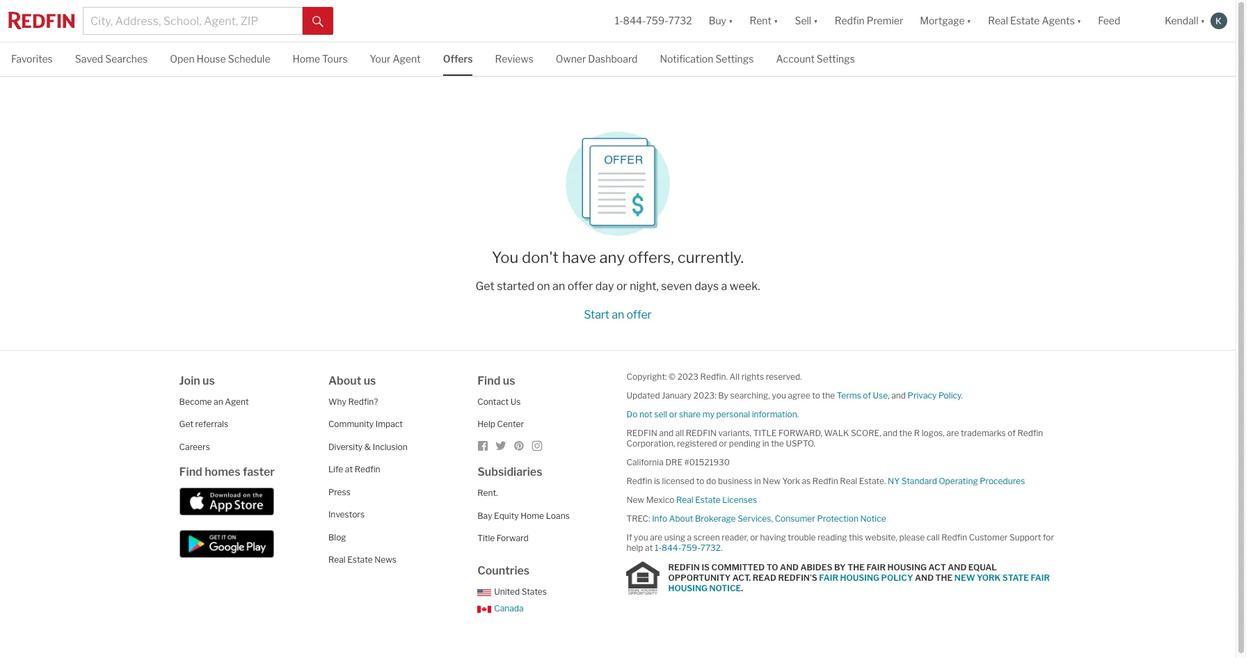 Task type: locate. For each thing, give the bounding box(es) containing it.
1 horizontal spatial an
[[553, 280, 565, 293]]

759- for 1-844-759-7732
[[646, 15, 668, 27]]

find homes faster
[[179, 466, 275, 479]]

1 horizontal spatial 759-
[[681, 543, 701, 553]]

to
[[767, 562, 778, 573]]

▾ for sell ▾
[[814, 15, 818, 27]]

get for get started on an offer day or night, seven days a week.
[[476, 280, 495, 293]]

are right logos,
[[947, 428, 959, 438]]

1 horizontal spatial are
[[947, 428, 959, 438]]

you right if
[[634, 532, 648, 543]]

help center
[[477, 419, 524, 430]]

2 vertical spatial estate
[[347, 555, 373, 565]]

3 us from the left
[[503, 374, 515, 387]]

estate down do in the bottom of the page
[[695, 495, 721, 505]]

2 vertical spatial an
[[214, 397, 223, 407]]

0 vertical spatial 7732
[[668, 15, 692, 27]]

about up why
[[328, 374, 361, 387]]

offer down night, in the top right of the page
[[627, 308, 652, 321]]

0 horizontal spatial a
[[687, 532, 692, 543]]

rights
[[742, 371, 764, 382]]

0 horizontal spatial an
[[214, 397, 223, 407]]

real estate licenses link
[[676, 495, 757, 505]]

0 horizontal spatial and
[[780, 562, 799, 573]]

, left privacy
[[888, 390, 890, 401]]

5 ▾ from the left
[[1077, 15, 1082, 27]]

life at redfin
[[328, 464, 380, 475]]

home
[[293, 53, 320, 65], [521, 511, 544, 521]]

0 vertical spatial home
[[293, 53, 320, 65]]

policy
[[881, 573, 913, 583]]

1 settings from the left
[[716, 53, 754, 65]]

in right pending
[[762, 438, 769, 449]]

7732 up is
[[701, 543, 721, 553]]

the left new
[[936, 573, 953, 583]]

notification settings
[[660, 53, 754, 65]]

, up having on the bottom right
[[771, 513, 773, 524]]

0 horizontal spatial 1-
[[615, 15, 623, 27]]

0 vertical spatial ,
[[888, 390, 890, 401]]

1 horizontal spatial at
[[645, 543, 653, 553]]

account settings
[[776, 53, 855, 65]]

feed button
[[1090, 0, 1157, 42]]

equity
[[494, 511, 519, 521]]

equal housing opportunity image
[[627, 561, 660, 595]]

about up using
[[669, 513, 693, 524]]

▾ right buy
[[729, 15, 733, 27]]

0 horizontal spatial get
[[179, 419, 193, 430]]

the left uspto. at right bottom
[[771, 438, 784, 449]]

1 ▾ from the left
[[729, 15, 733, 27]]

6 ▾ from the left
[[1201, 15, 1205, 27]]

equal
[[968, 562, 997, 573]]

california dre #01521930
[[627, 457, 730, 467]]

0 horizontal spatial are
[[650, 532, 663, 543]]

operating
[[939, 476, 978, 486]]

ny standard operating procedures link
[[888, 476, 1025, 486]]

estate inside "link"
[[1010, 15, 1040, 27]]

7732 left buy
[[668, 15, 692, 27]]

redfin for and
[[627, 428, 657, 438]]

and right use
[[892, 390, 906, 401]]

sell ▾ button
[[787, 0, 826, 42]]

account settings link
[[776, 42, 855, 74]]

1 horizontal spatial 844-
[[662, 543, 681, 553]]

customer
[[969, 532, 1008, 543]]

fair inside new york state fair housing notice
[[1031, 573, 1050, 583]]

an right "on"
[[553, 280, 565, 293]]

#01521930
[[684, 457, 730, 467]]

settings down buy ▾ button at the right top
[[716, 53, 754, 65]]

redfin twitter image
[[496, 440, 507, 451]]

get left started
[[476, 280, 495, 293]]

0 horizontal spatial offer
[[568, 280, 593, 293]]

states
[[522, 586, 547, 597]]

housing inside "redfin is committed to and abides by the fair housing act and equal opportunity act. read redfin's"
[[888, 562, 927, 573]]

reserved.
[[766, 371, 802, 382]]

us right join
[[203, 374, 215, 387]]

york
[[783, 476, 800, 486]]

▾
[[729, 15, 733, 27], [774, 15, 778, 27], [814, 15, 818, 27], [967, 15, 972, 27], [1077, 15, 1082, 27], [1201, 15, 1205, 27]]

0 horizontal spatial 7732
[[668, 15, 692, 27]]

by
[[834, 562, 846, 573]]

find for find homes faster
[[179, 466, 202, 479]]

settings
[[716, 53, 754, 65], [817, 53, 855, 65]]

to
[[812, 390, 820, 401], [696, 476, 704, 486]]

mexico
[[646, 495, 675, 505]]

open house schedule
[[170, 53, 270, 65]]

759- up the opportunity
[[681, 543, 701, 553]]

1 horizontal spatial in
[[762, 438, 769, 449]]

0 horizontal spatial new
[[627, 495, 644, 505]]

offer left "day" at the top left
[[568, 280, 593, 293]]

0 horizontal spatial agent
[[225, 397, 249, 407]]

. right privacy
[[961, 390, 963, 401]]

find up contact on the left
[[477, 374, 501, 387]]

agent right the your
[[393, 53, 421, 65]]

2023:
[[694, 390, 716, 401]]

4 ▾ from the left
[[967, 15, 972, 27]]

and
[[780, 562, 799, 573], [948, 562, 967, 573], [915, 573, 934, 583]]

are left using
[[650, 532, 663, 543]]

new up trec:
[[627, 495, 644, 505]]

▾ right rent
[[774, 15, 778, 27]]

1 vertical spatial at
[[645, 543, 653, 553]]

759- up notification
[[646, 15, 668, 27]]

1 vertical spatial to
[[696, 476, 704, 486]]

1 vertical spatial 7732
[[701, 543, 721, 553]]

1 horizontal spatial a
[[721, 280, 727, 293]]

2 ▾ from the left
[[774, 15, 778, 27]]

an inside "button"
[[612, 308, 624, 321]]

0 horizontal spatial housing
[[668, 583, 708, 594]]

2 horizontal spatial estate
[[1010, 15, 1040, 27]]

0 vertical spatial you
[[772, 390, 786, 401]]

help
[[477, 419, 495, 430]]

1 horizontal spatial get
[[476, 280, 495, 293]]

contact us
[[477, 397, 521, 407]]

about
[[328, 374, 361, 387], [669, 513, 693, 524]]

2023
[[678, 371, 699, 382]]

844- down info
[[662, 543, 681, 553]]

0 vertical spatial to
[[812, 390, 820, 401]]

the right 'by'
[[848, 562, 865, 573]]

are
[[947, 428, 959, 438], [650, 532, 663, 543]]

and right act
[[948, 562, 967, 573]]

user photo image
[[1211, 13, 1227, 29]]

0 vertical spatial 1-
[[615, 15, 623, 27]]

get up 'careers' button
[[179, 419, 193, 430]]

1 vertical spatial new
[[627, 495, 644, 505]]

1 horizontal spatial 1-
[[655, 543, 662, 553]]

of right trademarks
[[1008, 428, 1016, 438]]

1 vertical spatial a
[[687, 532, 692, 543]]

▾ for mortgage ▾
[[967, 15, 972, 27]]

1 vertical spatial estate
[[695, 495, 721, 505]]

844-
[[623, 15, 646, 27], [662, 543, 681, 553]]

york
[[977, 573, 1001, 583]]

not
[[639, 409, 652, 419]]

0 horizontal spatial to
[[696, 476, 704, 486]]

a inside if you are using a screen reader, or having trouble reading this website, please call redfin customer support for help at
[[687, 532, 692, 543]]

1 vertical spatial about
[[669, 513, 693, 524]]

redfin right trademarks
[[1018, 428, 1043, 438]]

1-
[[615, 15, 623, 27], [655, 543, 662, 553]]

1 horizontal spatial fair
[[867, 562, 886, 573]]

screen
[[694, 532, 720, 543]]

trec: info about brokerage services , consumer protection notice
[[627, 513, 886, 524]]

blog
[[328, 532, 346, 543]]

1 horizontal spatial and
[[915, 573, 934, 583]]

0 horizontal spatial you
[[634, 532, 648, 543]]

1- up 'dashboard'
[[615, 15, 623, 27]]

0 vertical spatial 1-844-759-7732 link
[[615, 15, 692, 27]]

1 vertical spatial an
[[612, 308, 624, 321]]

us up redfin?
[[364, 374, 376, 387]]

real estate agents ▾ button
[[980, 0, 1090, 42]]

corporation,
[[627, 438, 675, 449]]

1 horizontal spatial find
[[477, 374, 501, 387]]

real inside "link"
[[988, 15, 1008, 27]]

the left terms
[[822, 390, 835, 401]]

1 vertical spatial 844-
[[662, 543, 681, 553]]

1 vertical spatial you
[[634, 532, 648, 543]]

1 horizontal spatial the
[[936, 573, 953, 583]]

home left loans on the bottom of the page
[[521, 511, 544, 521]]

offers
[[443, 53, 473, 65]]

0 horizontal spatial of
[[863, 390, 871, 401]]

1 vertical spatial ,
[[771, 513, 773, 524]]

at
[[345, 464, 353, 475], [645, 543, 653, 553]]

or right 'sell'
[[669, 409, 677, 419]]

licenses
[[722, 495, 757, 505]]

1 us from the left
[[203, 374, 215, 387]]

redfin premier button
[[826, 0, 912, 42]]

1- left using
[[655, 543, 662, 553]]

redfin right call
[[942, 532, 967, 543]]

▾ right sell
[[814, 15, 818, 27]]

find down 'careers' button
[[179, 466, 202, 479]]

referrals
[[195, 419, 228, 430]]

. right screen
[[721, 543, 723, 553]]

1 vertical spatial 1-
[[655, 543, 662, 553]]

of left use
[[863, 390, 871, 401]]

estate left agents
[[1010, 15, 1040, 27]]

1 vertical spatial are
[[650, 532, 663, 543]]

contact us button
[[477, 397, 521, 407]]

or right "day" at the top left
[[616, 280, 627, 293]]

1 horizontal spatial offer
[[627, 308, 652, 321]]

0 horizontal spatial the
[[848, 562, 865, 573]]

redfin down the 1-844-759-7732 . in the right of the page
[[668, 562, 700, 573]]

2 horizontal spatial us
[[503, 374, 515, 387]]

▾ inside sell ▾ dropdown button
[[814, 15, 818, 27]]

in right business
[[754, 476, 761, 486]]

1 vertical spatial in
[[754, 476, 761, 486]]

an for become an agent
[[214, 397, 223, 407]]

1 vertical spatial of
[[1008, 428, 1016, 438]]

0 horizontal spatial settings
[[716, 53, 754, 65]]

0 horizontal spatial estate
[[347, 555, 373, 565]]

reading
[[818, 532, 847, 543]]

0 vertical spatial a
[[721, 280, 727, 293]]

▾ inside buy ▾ dropdown button
[[729, 15, 733, 27]]

us for find us
[[503, 374, 515, 387]]

to right the agree
[[812, 390, 820, 401]]

updated
[[627, 390, 660, 401]]

an for start an offer
[[612, 308, 624, 321]]

844- up 'dashboard'
[[623, 15, 646, 27]]

seven
[[661, 280, 692, 293]]

inclusion
[[373, 442, 408, 452]]

home tours
[[293, 53, 348, 65]]

1- for 1-844-759-7732 .
[[655, 543, 662, 553]]

trademarks
[[961, 428, 1006, 438]]

1- for 1-844-759-7732
[[615, 15, 623, 27]]

an right the start at the top left of the page
[[612, 308, 624, 321]]

are inside if you are using a screen reader, or having trouble reading this website, please call redfin customer support for help at
[[650, 532, 663, 543]]

1 horizontal spatial estate
[[695, 495, 721, 505]]

0 horizontal spatial about
[[328, 374, 361, 387]]

. down the agree
[[797, 409, 799, 419]]

0 vertical spatial 844-
[[623, 15, 646, 27]]

0 vertical spatial of
[[863, 390, 871, 401]]

a right days
[[721, 280, 727, 293]]

0 vertical spatial get
[[476, 280, 495, 293]]

0 horizontal spatial in
[[754, 476, 761, 486]]

or inside if you are using a screen reader, or having trouble reading this website, please call redfin customer support for help at
[[750, 532, 758, 543]]

2 horizontal spatial housing
[[888, 562, 927, 573]]

0 vertical spatial estate
[[1010, 15, 1040, 27]]

or down the 'services'
[[750, 532, 758, 543]]

us flag image
[[477, 589, 491, 596]]

1 vertical spatial 759-
[[681, 543, 701, 553]]

redfin?
[[348, 397, 378, 407]]

3 ▾ from the left
[[814, 15, 818, 27]]

redfin instagram image
[[532, 440, 543, 451]]

City, Address, School, Agent, ZIP search field
[[83, 7, 303, 35]]

and right the policy on the bottom of page
[[915, 573, 934, 583]]

countries
[[477, 564, 530, 577]]

0 horizontal spatial 759-
[[646, 15, 668, 27]]

0 horizontal spatial home
[[293, 53, 320, 65]]

us
[[511, 397, 521, 407]]

agree
[[788, 390, 810, 401]]

an
[[553, 280, 565, 293], [612, 308, 624, 321], [214, 397, 223, 407]]

is
[[702, 562, 710, 573]]

. down committed
[[741, 583, 743, 594]]

▾ for kendall ▾
[[1201, 15, 1205, 27]]

1 horizontal spatial 7732
[[701, 543, 721, 553]]

2 settings from the left
[[817, 53, 855, 65]]

at inside if you are using a screen reader, or having trouble reading this website, please call redfin customer support for help at
[[645, 543, 653, 553]]

▾ right mortgage
[[967, 15, 972, 27]]

at right life
[[345, 464, 353, 475]]

at right help
[[645, 543, 653, 553]]

0 vertical spatial find
[[477, 374, 501, 387]]

0 horizontal spatial find
[[179, 466, 202, 479]]

real estate agents ▾
[[988, 15, 1082, 27]]

registered
[[677, 438, 717, 449]]

you up information on the right bottom
[[772, 390, 786, 401]]

the left r
[[899, 428, 912, 438]]

2 horizontal spatial fair
[[1031, 573, 1050, 583]]

to left do in the bottom of the page
[[696, 476, 704, 486]]

2 us from the left
[[364, 374, 376, 387]]

0 vertical spatial an
[[553, 280, 565, 293]]

forward,
[[779, 428, 823, 438]]

of inside redfin and all redfin variants, title forward, walk score, and the r logos, are trademarks of redfin corporation, registered or pending in the uspto.
[[1008, 428, 1016, 438]]

a right using
[[687, 532, 692, 543]]

and right to
[[780, 562, 799, 573]]

rent ▾ button
[[750, 0, 778, 42]]

1 horizontal spatial settings
[[817, 53, 855, 65]]

1-844-759-7732 link up is
[[655, 543, 721, 553]]

1 vertical spatial offer
[[627, 308, 652, 321]]

redfin inside "redfin is committed to and abides by the fair housing act and equal opportunity act. read redfin's"
[[668, 562, 700, 573]]

favorites link
[[11, 42, 53, 74]]

home left tours
[[293, 53, 320, 65]]

1 horizontal spatial new
[[763, 476, 781, 486]]

2 horizontal spatial and
[[948, 562, 967, 573]]

title forward button
[[477, 533, 529, 544]]

1 vertical spatial find
[[179, 466, 202, 479]]

real right mortgage ▾
[[988, 15, 1008, 27]]

1 horizontal spatial agent
[[393, 53, 421, 65]]

1 horizontal spatial us
[[364, 374, 376, 387]]

0 horizontal spatial ,
[[771, 513, 773, 524]]

0 horizontal spatial the
[[771, 438, 784, 449]]

▾ inside mortgage ▾ dropdown button
[[967, 15, 972, 27]]

▾ inside rent ▾ dropdown button
[[774, 15, 778, 27]]

7732 for 1-844-759-7732
[[668, 15, 692, 27]]

▾ right agents
[[1077, 15, 1082, 27]]

you
[[492, 248, 519, 267]]

an right become
[[214, 397, 223, 407]]

all
[[675, 428, 684, 438]]

settings right the account
[[817, 53, 855, 65]]

redfin left premier
[[835, 15, 865, 27]]

▾ for rent ▾
[[774, 15, 778, 27]]

home tours link
[[293, 42, 348, 74]]

1 horizontal spatial of
[[1008, 428, 1016, 438]]

redfin down not
[[627, 428, 657, 438]]

rent.
[[477, 488, 498, 498]]

start an offer
[[584, 308, 652, 321]]

download the redfin app from the google play store image
[[179, 530, 274, 558]]

new left york
[[763, 476, 781, 486]]

redfin pinterest image
[[514, 440, 525, 451]]

1-844-759-7732 link up notification
[[615, 15, 692, 27]]

california
[[627, 457, 664, 467]]

by
[[718, 390, 729, 401]]

get for get referrals
[[179, 419, 193, 430]]

1 vertical spatial agent
[[225, 397, 249, 407]]

estate left the news
[[347, 555, 373, 565]]

currently.
[[678, 248, 744, 267]]

or left pending
[[719, 438, 727, 449]]

▾ left user photo
[[1201, 15, 1205, 27]]

0 horizontal spatial us
[[203, 374, 215, 387]]

you inside if you are using a screen reader, or having trouble reading this website, please call redfin customer support for help at
[[634, 532, 648, 543]]

website,
[[865, 532, 898, 543]]

2 horizontal spatial an
[[612, 308, 624, 321]]

agent up "referrals"
[[225, 397, 249, 407]]

redfin left "is"
[[627, 476, 652, 486]]

us up us
[[503, 374, 515, 387]]



Task type: vqa. For each thing, say whether or not it's contained in the screenshot.
QUESTION
no



Task type: describe. For each thing, give the bounding box(es) containing it.
rent. button
[[477, 488, 498, 498]]

1-844-759-7732 .
[[655, 543, 723, 553]]

notification
[[660, 53, 713, 65]]

estate for news
[[347, 555, 373, 565]]

0 vertical spatial agent
[[393, 53, 421, 65]]

find us
[[477, 374, 515, 387]]

using
[[664, 532, 685, 543]]

download the redfin app on the apple app store image
[[179, 488, 274, 516]]

policy
[[939, 390, 961, 401]]

©
[[669, 371, 676, 382]]

settings for notification settings
[[716, 53, 754, 65]]

offer inside "button"
[[627, 308, 652, 321]]

community impact button
[[328, 419, 403, 430]]

1 horizontal spatial to
[[812, 390, 820, 401]]

as
[[802, 476, 811, 486]]

redfin down the my
[[686, 428, 717, 438]]

redfin for is
[[668, 562, 700, 573]]

redfin and all redfin variants, title forward, walk score, and the r logos, are trademarks of redfin corporation, registered or pending in the uspto.
[[627, 428, 1043, 449]]

estate for agents
[[1010, 15, 1040, 27]]

for
[[1043, 532, 1054, 543]]

consumer protection notice link
[[775, 513, 886, 524]]

help
[[627, 543, 643, 553]]

loans
[[546, 511, 570, 521]]

schedule
[[228, 53, 270, 65]]

redfin facebook image
[[477, 440, 489, 451]]

redfin inside button
[[835, 15, 865, 27]]

favorites
[[11, 53, 53, 65]]

account
[[776, 53, 815, 65]]

united states
[[494, 586, 547, 597]]

have
[[562, 248, 596, 267]]

score,
[[851, 428, 881, 438]]

state
[[1003, 573, 1029, 583]]

0 vertical spatial about
[[328, 374, 361, 387]]

fair housing policy link
[[819, 573, 913, 583]]

become an agent
[[179, 397, 249, 407]]

are inside redfin and all redfin variants, title forward, walk score, and the r logos, are trademarks of redfin corporation, registered or pending in the uspto.
[[947, 428, 959, 438]]

real estate agents ▾ link
[[988, 0, 1082, 42]]

privacy
[[908, 390, 937, 401]]

redfin down &
[[355, 464, 380, 475]]

2 horizontal spatial the
[[899, 428, 912, 438]]

redfin's
[[778, 573, 817, 583]]

do not sell or share my personal information link
[[627, 409, 797, 419]]

investors button
[[328, 510, 365, 520]]

privacy policy link
[[908, 390, 961, 401]]

▾ for buy ▾
[[729, 15, 733, 27]]

logos,
[[922, 428, 945, 438]]

or inside redfin and all redfin variants, title forward, walk score, and the r logos, are trademarks of redfin corporation, registered or pending in the uspto.
[[719, 438, 727, 449]]

▾ inside 'real estate agents ▾' "link"
[[1077, 15, 1082, 27]]

abides
[[801, 562, 833, 573]]

read
[[753, 573, 777, 583]]

notice
[[860, 513, 886, 524]]

share
[[679, 409, 701, 419]]

brokerage
[[695, 513, 736, 524]]

owner dashboard link
[[556, 42, 638, 74]]

1 vertical spatial home
[[521, 511, 544, 521]]

0 horizontal spatial fair
[[819, 573, 838, 583]]

standard
[[902, 476, 937, 486]]

1 horizontal spatial housing
[[840, 573, 880, 583]]

real left estate.
[[840, 476, 857, 486]]

buy ▾ button
[[709, 0, 733, 42]]

impact
[[376, 419, 403, 430]]

us for join us
[[203, 374, 215, 387]]

kendall
[[1165, 15, 1199, 27]]

join us
[[179, 374, 215, 387]]

title
[[477, 533, 495, 544]]

this
[[849, 532, 863, 543]]

reader,
[[722, 532, 748, 543]]

all
[[730, 371, 740, 382]]

new
[[955, 573, 975, 583]]

1 horizontal spatial ,
[[888, 390, 890, 401]]

us for about us
[[364, 374, 376, 387]]

diversity & inclusion button
[[328, 442, 408, 452]]

1 vertical spatial 1-844-759-7732 link
[[655, 543, 721, 553]]

premier
[[867, 15, 903, 27]]

0 vertical spatial at
[[345, 464, 353, 475]]

bay
[[477, 511, 492, 521]]

mortgage ▾ button
[[912, 0, 980, 42]]

homes
[[205, 466, 240, 479]]

redfin inside redfin and all redfin variants, title forward, walk score, and the r logos, are trademarks of redfin corporation, registered or pending in the uspto.
[[1018, 428, 1043, 438]]

protection
[[817, 513, 859, 524]]

life
[[328, 464, 343, 475]]

why redfin?
[[328, 397, 378, 407]]

housing inside new york state fair housing notice
[[668, 583, 708, 594]]

agents
[[1042, 15, 1075, 27]]

real down licensed
[[676, 495, 694, 505]]

759- for 1-844-759-7732 .
[[681, 543, 701, 553]]

0 vertical spatial new
[[763, 476, 781, 486]]

dashboard
[[588, 53, 638, 65]]

redfin inside if you are using a screen reader, or having trouble reading this website, please call redfin customer support for help at
[[942, 532, 967, 543]]

united
[[494, 586, 520, 597]]

terms of use link
[[837, 390, 888, 401]]

offers link
[[443, 42, 473, 74]]

844- for 1-844-759-7732
[[623, 15, 646, 27]]

get started on an offer day or night, seven days a week.
[[476, 280, 760, 293]]

submit search image
[[312, 16, 324, 27]]

start an offer button
[[583, 301, 652, 329]]

walk
[[824, 428, 849, 438]]

the inside "redfin is committed to and abides by the fair housing act and equal opportunity act. read redfin's"
[[848, 562, 865, 573]]

1 horizontal spatial about
[[669, 513, 693, 524]]

feed
[[1098, 15, 1121, 27]]

notification settings link
[[660, 42, 754, 74]]

settings for account settings
[[817, 53, 855, 65]]

fair housing policy and the
[[819, 573, 955, 583]]

use
[[873, 390, 888, 401]]

owner
[[556, 53, 586, 65]]

tours
[[322, 53, 348, 65]]

7732 for 1-844-759-7732 .
[[701, 543, 721, 553]]

canadian flag image
[[477, 606, 491, 613]]

and left all
[[659, 428, 674, 438]]

0 vertical spatial offer
[[568, 280, 593, 293]]

your
[[370, 53, 391, 65]]

owner dashboard
[[556, 53, 638, 65]]

real down blog button
[[328, 555, 346, 565]]

do
[[627, 409, 638, 419]]

faster
[[243, 466, 275, 479]]

diversity
[[328, 442, 363, 452]]

get referrals button
[[179, 419, 228, 430]]

1 horizontal spatial you
[[772, 390, 786, 401]]

redfin is committed to and abides by the fair housing act and equal opportunity act. read redfin's
[[668, 562, 997, 583]]

1 horizontal spatial the
[[822, 390, 835, 401]]

844- for 1-844-759-7732 .
[[662, 543, 681, 553]]

fair inside "redfin is committed to and abides by the fair housing act and equal opportunity act. read redfin's"
[[867, 562, 886, 573]]

bay equity home loans
[[477, 511, 570, 521]]

do not sell or share my personal information .
[[627, 409, 799, 419]]

careers
[[179, 442, 210, 452]]

press button
[[328, 487, 351, 497]]

investors
[[328, 510, 365, 520]]

redfin right as
[[813, 476, 838, 486]]

services
[[738, 513, 771, 524]]

open house schedule link
[[170, 42, 270, 74]]

redfin is licensed to do business in new york as redfin real estate. ny standard operating procedures
[[627, 476, 1025, 486]]

diversity & inclusion
[[328, 442, 408, 452]]

find for find us
[[477, 374, 501, 387]]

and right "score,"
[[883, 428, 898, 438]]

center
[[497, 419, 524, 430]]

in inside redfin and all redfin variants, title forward, walk score, and the r logos, are trademarks of redfin corporation, registered or pending in the uspto.
[[762, 438, 769, 449]]

opportunity
[[668, 573, 731, 583]]

act
[[929, 562, 946, 573]]

trec:
[[627, 513, 650, 524]]



